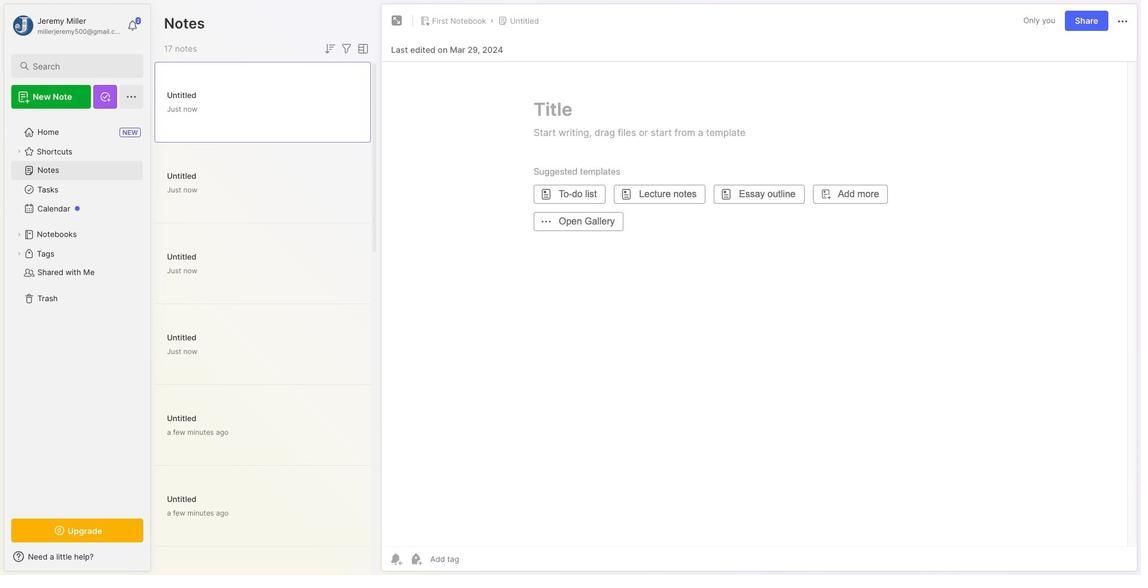 Task type: describe. For each thing, give the bounding box(es) containing it.
Add tag field
[[429, 554, 519, 565]]

View options field
[[354, 42, 370, 56]]

add filters image
[[340, 42, 354, 56]]

add a reminder image
[[389, 552, 403, 567]]

click to collapse image
[[150, 554, 159, 568]]

add tag image
[[409, 552, 423, 567]]

More actions field
[[1116, 13, 1130, 28]]

WHAT'S NEW field
[[4, 548, 150, 567]]

expand notebooks image
[[15, 231, 23, 238]]



Task type: locate. For each thing, give the bounding box(es) containing it.
None search field
[[33, 59, 133, 73]]

main element
[[0, 0, 155, 576]]

tree
[[4, 116, 150, 508]]

Add filters field
[[340, 42, 354, 56]]

expand note image
[[390, 14, 404, 28]]

Sort options field
[[323, 42, 337, 56]]

expand tags image
[[15, 250, 23, 257]]

note window element
[[381, 4, 1138, 575]]

Note Editor text field
[[382, 61, 1137, 547]]

Account field
[[11, 14, 121, 37]]

more actions image
[[1116, 14, 1130, 28]]

tree inside main 'element'
[[4, 116, 150, 508]]

none search field inside main 'element'
[[33, 59, 133, 73]]

Search text field
[[33, 61, 133, 72]]



Task type: vqa. For each thing, say whether or not it's contained in the screenshot.
NOTE EDITOR text box
yes



